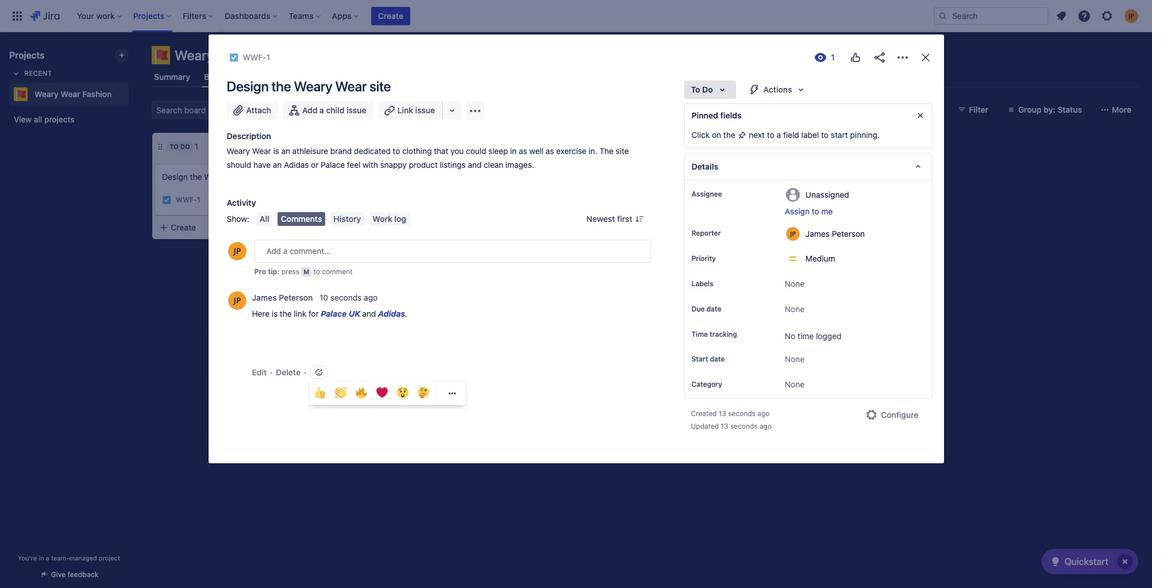 Task type: locate. For each thing, give the bounding box(es) containing it.
1 horizontal spatial wwf-1
[[243, 52, 270, 62]]

1 down search board text box
[[195, 141, 198, 151]]

0 vertical spatial create button
[[371, 7, 410, 25]]

no time logged
[[785, 331, 842, 341]]

1 vertical spatial wwf-
[[176, 196, 197, 204]]

to do button
[[684, 80, 736, 99]]

and right uk
[[362, 309, 376, 318]]

to left start
[[822, 130, 829, 140]]

weary wear fashion up list
[[175, 47, 300, 63]]

1 horizontal spatial create button
[[371, 7, 410, 25]]

date for start date
[[710, 355, 725, 364]]

pinned
[[692, 110, 719, 120]]

weary up add
[[294, 78, 333, 94]]

add reaction image
[[314, 368, 324, 377]]

fields
[[721, 110, 742, 120]]

add app image
[[469, 104, 482, 118]]

in up images. on the top of page
[[510, 146, 517, 156]]

copy link to comment image
[[380, 293, 389, 302]]

0 vertical spatial in
[[510, 146, 517, 156]]

issue
[[347, 105, 366, 115], [415, 105, 435, 115]]

13 right updated
[[721, 422, 729, 431]]

james peterson image
[[270, 101, 289, 119]]

0 horizontal spatial a
[[46, 554, 49, 562]]

0 horizontal spatial site
[[251, 172, 264, 182]]

is right here at bottom left
[[272, 309, 278, 318]]

as right well
[[546, 146, 554, 156]]

0 horizontal spatial james peterson
[[252, 293, 313, 303]]

wear up list
[[217, 47, 249, 63]]

wear
[[217, 47, 249, 63], [335, 78, 367, 94], [61, 89, 80, 99], [252, 146, 271, 156], [230, 172, 249, 182]]

create button
[[371, 7, 410, 25], [152, 217, 308, 238]]

10 seconds ago
[[320, 293, 378, 303]]

task image
[[229, 53, 238, 62]]

2 vertical spatial site
[[251, 172, 264, 182]]

a left "team-"
[[46, 554, 49, 562]]

menu bar inside design the weary wear site dialog
[[254, 212, 412, 226]]

adidas left or
[[284, 160, 309, 170]]

assignee
[[692, 190, 722, 198]]

peterson down "assign to me" button
[[832, 229, 865, 238]]

do down search board text box
[[180, 143, 190, 150]]

0 horizontal spatial design
[[162, 172, 188, 182]]

1 horizontal spatial to
[[691, 85, 700, 94]]

to inside 'description weary wear is an athleisure brand dedicated to clothing that you could sleep in as well as exercise in. the site should have an adidas or palace feel with snappy product listings and clean images.'
[[393, 146, 400, 156]]

a left field
[[777, 130, 781, 140]]

1 horizontal spatial design
[[227, 78, 269, 94]]

jira image
[[30, 9, 60, 23], [30, 9, 60, 23]]

0 horizontal spatial in
[[39, 554, 44, 562]]

do inside to do 1
[[180, 143, 190, 150]]

0 vertical spatial and
[[468, 160, 482, 170]]

design the weary wear site down should
[[162, 172, 264, 182]]

copy link to issue image
[[268, 52, 277, 62]]

0 horizontal spatial create
[[171, 222, 196, 232]]

1 horizontal spatial do
[[703, 85, 713, 94]]

1 vertical spatial wwf-1
[[176, 196, 200, 204]]

unassigned
[[806, 189, 850, 199]]

to up snappy at the left of page
[[393, 146, 400, 156]]

wwf-1 right task icon
[[176, 196, 200, 204]]

and down could
[[468, 160, 482, 170]]

time
[[692, 330, 708, 339]]

uk
[[349, 309, 360, 318]]

1 vertical spatial wwf-1 link
[[176, 195, 200, 205]]

search image
[[939, 11, 948, 20]]

weary wear fashion link
[[9, 83, 124, 106]]

wwf- inside design the weary wear site dialog
[[243, 52, 267, 62]]

reporter pin to top. only you can see pinned fields. image
[[723, 229, 733, 238]]

1 vertical spatial do
[[180, 143, 190, 150]]

0 up snappy at the left of page
[[380, 141, 385, 151]]

1 palace from the top
[[321, 160, 345, 170]]

to do 1
[[170, 141, 198, 151]]

newest first image
[[635, 214, 644, 224]]

james up here at bottom left
[[252, 293, 277, 303]]

labels pin to top. only you can see pinned fields. image
[[716, 279, 725, 289]]

forms link
[[360, 67, 388, 87]]

wwf- left copy link to issue image
[[243, 52, 267, 62]]

0 horizontal spatial wwf-
[[176, 196, 197, 204]]

an left 'athleisure'
[[281, 146, 290, 156]]

weary wear fashion
[[175, 47, 300, 63], [34, 89, 112, 99]]

3 none from the top
[[785, 354, 805, 364]]

1 vertical spatial site
[[616, 146, 629, 156]]

issue right link
[[415, 105, 435, 115]]

fashion up calendar
[[252, 47, 300, 63]]

site right the
[[616, 146, 629, 156]]

weary wear fashion up the view all projects link at the left top of page
[[34, 89, 112, 99]]

0 horizontal spatial wwf-1
[[176, 196, 200, 204]]

0 vertical spatial peterson
[[832, 229, 865, 238]]

the up james peterson image
[[272, 78, 291, 94]]

:fire: image
[[356, 387, 367, 399]]

edit
[[252, 367, 267, 377]]

none for start date
[[785, 354, 805, 364]]

0 vertical spatial an
[[281, 146, 290, 156]]

pinning.
[[850, 130, 880, 140]]

time tracking
[[692, 330, 737, 339]]

1 up calendar
[[267, 52, 270, 62]]

collapse recent projects image
[[9, 67, 23, 80]]

0 vertical spatial wwf-1
[[243, 52, 270, 62]]

fashion up the view all projects link at the left top of page
[[82, 89, 112, 99]]

design the weary wear site up add
[[227, 78, 391, 94]]

:astonished: image
[[397, 387, 409, 399], [397, 387, 409, 399]]

click
[[692, 130, 710, 140]]

1 vertical spatial an
[[273, 160, 282, 170]]

feel
[[347, 160, 361, 170]]

1 vertical spatial a
[[777, 130, 781, 140]]

0 right the done
[[517, 141, 522, 151]]

the down to do 1
[[190, 172, 202, 182]]

0 horizontal spatial to
[[170, 143, 179, 150]]

1 horizontal spatial weary wear fashion
[[175, 47, 300, 63]]

1 vertical spatial design
[[162, 172, 188, 182]]

13
[[719, 410, 727, 418], [721, 422, 729, 431]]

as left well
[[519, 146, 527, 156]]

1 horizontal spatial wwf-1 link
[[243, 51, 270, 64]]

design inside dialog
[[227, 78, 269, 94]]

team-
[[51, 554, 69, 562]]

0 vertical spatial adidas
[[284, 160, 309, 170]]

1 vertical spatial peterson
[[279, 293, 313, 303]]

have
[[254, 160, 271, 170]]

james peterson down me
[[806, 229, 865, 238]]

:thinking: image
[[418, 387, 429, 399]]

0 vertical spatial seconds
[[330, 293, 362, 303]]

menu bar containing all
[[254, 212, 412, 226]]

james
[[806, 229, 830, 238], [252, 293, 277, 303]]

0 vertical spatial do
[[703, 85, 713, 94]]

wear down should
[[230, 172, 249, 182]]

to right the next
[[767, 130, 775, 140]]

:thumbsup: image
[[314, 387, 326, 399], [314, 387, 326, 399]]

list
[[240, 72, 254, 82]]

tab list
[[145, 67, 1146, 87]]

0 vertical spatial date
[[707, 305, 722, 313]]

delete button
[[276, 367, 301, 378]]

created 13 seconds ago updated 13 seconds ago
[[691, 410, 772, 431]]

vote options: no one has voted for this issue yet. image
[[849, 51, 863, 64]]

summary link
[[152, 67, 193, 87]]

well
[[530, 146, 544, 156]]

history
[[334, 214, 361, 224]]

james down assign to me
[[806, 229, 830, 238]]

0 vertical spatial weary wear fashion
[[175, 47, 300, 63]]

summary
[[154, 72, 190, 82]]

a for you're in a team-managed project
[[46, 554, 49, 562]]

quickstart
[[1065, 556, 1109, 567]]

timeline link
[[314, 67, 350, 87]]

1 horizontal spatial james
[[806, 229, 830, 238]]

1 vertical spatial and
[[362, 309, 376, 318]]

1 vertical spatial palace
[[321, 309, 347, 318]]

category
[[692, 380, 723, 389]]

give
[[51, 570, 66, 579]]

reporter
[[692, 229, 721, 237]]

wwf-1 inside design the weary wear site dialog
[[243, 52, 270, 62]]

the
[[272, 78, 291, 94], [724, 130, 736, 140], [190, 172, 202, 182], [280, 309, 292, 318]]

2 horizontal spatial a
[[777, 130, 781, 140]]

1 vertical spatial create button
[[152, 217, 308, 238]]

0 vertical spatial james
[[806, 229, 830, 238]]

0 vertical spatial is
[[273, 146, 279, 156]]

managed
[[69, 554, 97, 562]]

date
[[707, 305, 722, 313], [710, 355, 725, 364]]

add
[[302, 105, 318, 115]]

wwf-1 link up list
[[243, 51, 270, 64]]

1 horizontal spatial site
[[370, 78, 391, 94]]

work log button
[[369, 212, 410, 226]]

adidas down copy link to comment image
[[378, 309, 405, 318]]

none for due date
[[785, 304, 805, 314]]

1 vertical spatial create
[[171, 222, 196, 232]]

0 horizontal spatial james
[[252, 293, 277, 303]]

quickstart button
[[1042, 549, 1139, 574]]

link
[[294, 309, 307, 318]]

1 horizontal spatial issue
[[415, 105, 435, 115]]

date right due
[[707, 305, 722, 313]]

wwf- right task icon
[[176, 196, 197, 204]]

timeline
[[316, 72, 348, 82]]

0 horizontal spatial issue
[[347, 105, 366, 115]]

to inside to do 1
[[170, 143, 179, 150]]

due
[[692, 305, 705, 313]]

wwf-1 up list
[[243, 52, 270, 62]]

to right m
[[314, 267, 320, 276]]

13 right created
[[719, 410, 727, 418]]

next to a field label to start pinning.
[[747, 130, 880, 140]]

profile image of james peterson image
[[228, 242, 246, 260]]

could
[[466, 146, 486, 156]]

labels
[[692, 279, 714, 288]]

1 horizontal spatial as
[[546, 146, 554, 156]]

site down 'have'
[[251, 172, 264, 182]]

1 vertical spatial seconds
[[729, 410, 756, 418]]

ago
[[364, 293, 378, 303], [758, 410, 770, 418], [760, 422, 772, 431]]

1 right task icon
[[197, 196, 200, 204]]

to inside dropdown button
[[691, 85, 700, 94]]

click on the
[[692, 130, 738, 140]]

wear inside 'description weary wear is an athleisure brand dedicated to clothing that you could sleep in as well as exercise in. the site should have an adidas or palace feel with snappy product listings and clean images.'
[[252, 146, 271, 156]]

1 horizontal spatial create
[[378, 11, 404, 20]]

0 horizontal spatial as
[[519, 146, 527, 156]]

0 vertical spatial palace
[[321, 160, 345, 170]]

1 none from the top
[[785, 279, 805, 289]]

design up task icon
[[162, 172, 188, 182]]

wwf-1 link inside design the weary wear site dialog
[[243, 51, 270, 64]]

to down search board text box
[[170, 143, 179, 150]]

details element
[[684, 153, 933, 181]]

0 vertical spatial a
[[320, 105, 324, 115]]

:clap: image
[[335, 387, 347, 399], [335, 387, 347, 399]]

here is the link for palace uk
[[252, 309, 360, 318]]

do for to do 1
[[180, 143, 190, 150]]

1 inside design the weary wear site dialog
[[267, 52, 270, 62]]

2 none from the top
[[785, 304, 805, 314]]

0 horizontal spatial adidas
[[284, 160, 309, 170]]

1 horizontal spatial in
[[510, 146, 517, 156]]

give feedback button
[[33, 565, 105, 584]]

to up the pinned
[[691, 85, 700, 94]]

pro tip: press m to comment
[[254, 267, 353, 276]]

1 vertical spatial to
[[170, 143, 179, 150]]

0
[[380, 141, 385, 151], [517, 141, 522, 151]]

details
[[692, 162, 719, 171]]

2 horizontal spatial site
[[616, 146, 629, 156]]

1 horizontal spatial adidas
[[378, 309, 405, 318]]

seconds right created
[[729, 410, 756, 418]]

0 vertical spatial wwf-1 link
[[243, 51, 270, 64]]

is left 'athleisure'
[[273, 146, 279, 156]]

on
[[712, 130, 722, 140]]

0 horizontal spatial 0
[[380, 141, 385, 151]]

weary up should
[[227, 146, 250, 156]]

Search board text field
[[153, 102, 240, 118]]

an right 'have'
[[273, 160, 282, 170]]

all
[[34, 114, 42, 124]]

listings
[[440, 160, 466, 170]]

brand
[[330, 146, 352, 156]]

1 vertical spatial in
[[39, 554, 44, 562]]

1 horizontal spatial fashion
[[252, 47, 300, 63]]

date right start
[[710, 355, 725, 364]]

0 horizontal spatial create button
[[152, 217, 308, 238]]

design the weary wear site dialog
[[208, 34, 944, 464]]

1 horizontal spatial and
[[468, 160, 482, 170]]

view all projects link
[[9, 109, 129, 130]]

james peterson up link
[[252, 293, 313, 303]]

primary element
[[7, 0, 934, 32]]

weary down should
[[204, 172, 228, 182]]

seconds up palace uk link at the bottom left of page
[[330, 293, 362, 303]]

site up link issue button
[[370, 78, 391, 94]]

do up the pinned
[[703, 85, 713, 94]]

more image
[[446, 386, 459, 400]]

0 vertical spatial james peterson
[[806, 229, 865, 238]]

check image
[[1049, 555, 1063, 569]]

1 as from the left
[[519, 146, 527, 156]]

0 vertical spatial create
[[378, 11, 404, 20]]

0 horizontal spatial weary wear fashion
[[34, 89, 112, 99]]

:heart: image
[[377, 387, 388, 399]]

0 horizontal spatial do
[[180, 143, 190, 150]]

1 vertical spatial date
[[710, 355, 725, 364]]

do inside to do dropdown button
[[703, 85, 713, 94]]

seconds right updated
[[731, 422, 758, 431]]

0 vertical spatial wwf-
[[243, 52, 267, 62]]

0 vertical spatial to
[[691, 85, 700, 94]]

a right add
[[320, 105, 324, 115]]

0 vertical spatial site
[[370, 78, 391, 94]]

0 vertical spatial 13
[[719, 410, 727, 418]]

clean
[[484, 160, 504, 170]]

to inside button
[[812, 206, 820, 216]]

create
[[378, 11, 404, 20], [171, 222, 196, 232]]

wwf-1
[[243, 52, 270, 62], [176, 196, 200, 204]]

0 vertical spatial 1
[[267, 52, 270, 62]]

calendar link
[[266, 67, 304, 87]]

issue right child
[[347, 105, 366, 115]]

1 horizontal spatial 0
[[517, 141, 522, 151]]

adidas link
[[378, 309, 405, 318]]

to left me
[[812, 206, 820, 216]]

palace down brand
[[321, 160, 345, 170]]

1 horizontal spatial wwf-
[[243, 52, 267, 62]]

0 horizontal spatial fashion
[[82, 89, 112, 99]]

0 vertical spatial design
[[227, 78, 269, 94]]

design up attach button
[[227, 78, 269, 94]]

1
[[267, 52, 270, 62], [195, 141, 198, 151], [197, 196, 200, 204]]

wwf-1 link right task icon
[[176, 195, 200, 205]]

show:
[[227, 214, 249, 224]]

menu bar
[[254, 212, 412, 226]]

and inside 'description weary wear is an athleisure brand dedicated to clothing that you could sleep in as well as exercise in. the site should have an adidas or palace feel with snappy product listings and clean images.'
[[468, 160, 482, 170]]

product
[[409, 160, 438, 170]]

palace down 10
[[321, 309, 347, 318]]

wear up 'have'
[[252, 146, 271, 156]]

in right you're
[[39, 554, 44, 562]]

4 none from the top
[[785, 380, 805, 389]]

project
[[99, 554, 120, 562]]

peterson up link
[[279, 293, 313, 303]]

1 horizontal spatial a
[[320, 105, 324, 115]]

weary inside 'description weary wear is an athleisure brand dedicated to clothing that you could sleep in as well as exercise in. the site should have an adidas or palace feel with snappy product listings and clean images.'
[[227, 146, 250, 156]]



Task type: vqa. For each thing, say whether or not it's contained in the screenshot.
Select person
no



Task type: describe. For each thing, give the bounding box(es) containing it.
create button inside "primary" element
[[371, 7, 410, 25]]

2 vertical spatial seconds
[[731, 422, 758, 431]]

close image
[[919, 51, 933, 64]]

0 vertical spatial ago
[[364, 293, 378, 303]]

weary up board on the top left of the page
[[175, 47, 214, 63]]

2 as from the left
[[546, 146, 554, 156]]

1 vertical spatial ago
[[758, 410, 770, 418]]

me
[[822, 206, 833, 216]]

m
[[304, 268, 309, 275]]

dismiss quickstart image
[[1116, 552, 1135, 571]]

tab list containing board
[[145, 67, 1146, 87]]

link
[[398, 105, 413, 115]]

and adidas .
[[362, 309, 408, 318]]

2 issue from the left
[[415, 105, 435, 115]]

or
[[311, 160, 319, 170]]

start
[[831, 130, 848, 140]]

time tracking pin to top. only you can see pinned fields. image
[[740, 330, 749, 339]]

you
[[451, 146, 464, 156]]

1 vertical spatial adidas
[[378, 309, 405, 318]]

the
[[600, 146, 614, 156]]

label
[[802, 130, 819, 140]]

newest first
[[587, 214, 633, 224]]

to for to do 1
[[170, 143, 179, 150]]

Search field
[[934, 7, 1049, 25]]

2 vertical spatial 1
[[197, 196, 200, 204]]

dedicated
[[354, 146, 391, 156]]

progress
[[340, 143, 376, 150]]

start date
[[692, 355, 725, 364]]

1 vertical spatial james peterson
[[252, 293, 313, 303]]

comments button
[[277, 212, 326, 226]]

1 vertical spatial james
[[252, 293, 277, 303]]

adidas inside 'description weary wear is an athleisure brand dedicated to clothing that you could sleep in as well as exercise in. the site should have an adidas or palace feel with snappy product listings and clean images.'
[[284, 160, 309, 170]]

all button
[[256, 212, 273, 226]]

link issue button
[[378, 101, 443, 120]]

wwf-1 for the leftmost wwf-1 link
[[176, 196, 200, 204]]

1 vertical spatial 1
[[195, 141, 198, 151]]

palace uk link
[[321, 309, 360, 318]]

child
[[326, 105, 345, 115]]

newest first button
[[580, 212, 651, 226]]

next
[[749, 130, 765, 140]]

.
[[405, 309, 408, 318]]

1 vertical spatial design the weary wear site
[[162, 172, 264, 182]]

calendar
[[268, 72, 302, 82]]

2 0 from the left
[[517, 141, 522, 151]]

with
[[363, 160, 378, 170]]

in
[[332, 143, 339, 150]]

2 vertical spatial ago
[[760, 422, 772, 431]]

due date
[[692, 305, 722, 313]]

view
[[14, 114, 32, 124]]

site inside 'description weary wear is an athleisure brand dedicated to clothing that you could sleep in as well as exercise in. the site should have an adidas or palace feel with snappy product listings and clean images.'
[[616, 146, 629, 156]]

1 horizontal spatial james peterson
[[806, 229, 865, 238]]

history button
[[330, 212, 365, 226]]

description weary wear is an athleisure brand dedicated to clothing that you could sleep in as well as exercise in. the site should have an adidas or palace feel with snappy product listings and clean images.
[[227, 131, 631, 170]]

should
[[227, 160, 251, 170]]

priority pin to top. only you can see pinned fields. image
[[719, 254, 728, 263]]

the left link
[[280, 309, 292, 318]]

:heart: image
[[377, 387, 388, 399]]

work log
[[373, 214, 406, 224]]

palace inside 'description weary wear is an athleisure brand dedicated to clothing that you could sleep in as well as exercise in. the site should have an adidas or palace feel with snappy product listings and clean images.'
[[321, 160, 345, 170]]

add a child issue
[[302, 105, 366, 115]]

activity
[[227, 198, 256, 208]]

done
[[494, 143, 512, 150]]

log
[[395, 214, 406, 224]]

list link
[[238, 67, 256, 87]]

field
[[784, 130, 800, 140]]

Add a comment… field
[[254, 240, 651, 263]]

attach button
[[227, 101, 278, 120]]

0 horizontal spatial peterson
[[279, 293, 313, 303]]

wwf- for wwf-1 link in design the weary wear site dialog
[[243, 52, 267, 62]]

time
[[798, 331, 814, 341]]

:thinking: image
[[418, 387, 429, 399]]

none for category
[[785, 380, 805, 389]]

logged
[[816, 331, 842, 341]]

medium
[[806, 254, 836, 263]]

create inside "primary" element
[[378, 11, 404, 20]]

0 vertical spatial fashion
[[252, 47, 300, 63]]

give feedback
[[51, 570, 98, 579]]

:fire: image
[[356, 387, 367, 399]]

1 vertical spatial weary wear fashion
[[34, 89, 112, 99]]

projects
[[44, 114, 74, 124]]

feedback
[[68, 570, 98, 579]]

actions image
[[896, 51, 910, 64]]

created
[[691, 410, 717, 418]]

hide message image
[[914, 109, 928, 122]]

you're
[[18, 554, 37, 562]]

1 horizontal spatial peterson
[[832, 229, 865, 238]]

link web pages and more image
[[446, 103, 459, 117]]

clothing
[[402, 146, 432, 156]]

1 0 from the left
[[380, 141, 385, 151]]

no
[[785, 331, 796, 341]]

task image
[[162, 195, 171, 205]]

all
[[260, 214, 269, 224]]

a for next to a field label to start pinning.
[[777, 130, 781, 140]]

a inside button
[[320, 105, 324, 115]]

in inside 'description weary wear is an athleisure brand dedicated to clothing that you could sleep in as well as exercise in. the site should have an adidas or palace feel with snappy product listings and clean images.'
[[510, 146, 517, 156]]

to do
[[691, 85, 713, 94]]

configure link
[[858, 406, 926, 424]]

wear up the view all projects link at the left top of page
[[61, 89, 80, 99]]

newest
[[587, 214, 615, 224]]

is inside 'description weary wear is an athleisure brand dedicated to clothing that you could sleep in as well as exercise in. the site should have an adidas or palace feel with snappy product listings and clean images.'
[[273, 146, 279, 156]]

10
[[320, 293, 328, 303]]

here
[[252, 309, 270, 318]]

1 vertical spatial fashion
[[82, 89, 112, 99]]

attach
[[246, 105, 271, 115]]

to for to do
[[691, 85, 700, 94]]

2 palace from the top
[[321, 309, 347, 318]]

assign to me
[[785, 206, 833, 216]]

link issue
[[398, 105, 435, 115]]

images.
[[506, 160, 534, 170]]

0 horizontal spatial wwf-1 link
[[176, 195, 200, 205]]

1 vertical spatial is
[[272, 309, 278, 318]]

wwf-1 for wwf-1 link in design the weary wear site dialog
[[243, 52, 270, 62]]

in progress 0
[[332, 141, 385, 151]]

the right on
[[724, 130, 736, 140]]

actions button
[[741, 80, 815, 99]]

date for due date
[[707, 305, 722, 313]]

wwf- for the leftmost wwf-1 link
[[176, 196, 197, 204]]

view all projects
[[14, 114, 74, 124]]

wear up child
[[335, 78, 367, 94]]

do for to do
[[703, 85, 713, 94]]

press
[[282, 267, 299, 276]]

weary down recent
[[34, 89, 59, 99]]

1 issue from the left
[[347, 105, 366, 115]]

design the weary wear site inside design the weary wear site dialog
[[227, 78, 391, 94]]

tracking
[[710, 330, 737, 339]]

priority
[[692, 254, 716, 263]]

delete
[[276, 367, 301, 377]]

in.
[[589, 146, 598, 156]]

actions
[[764, 85, 792, 94]]

add people image
[[295, 103, 309, 117]]

done 0
[[494, 141, 522, 151]]

configure
[[881, 410, 919, 420]]

first
[[617, 214, 633, 224]]

1 vertical spatial 13
[[721, 422, 729, 431]]

0 horizontal spatial and
[[362, 309, 376, 318]]

sleep
[[489, 146, 508, 156]]

description
[[227, 131, 271, 141]]

you're in a team-managed project
[[18, 554, 120, 562]]

share image
[[873, 51, 887, 64]]

create banner
[[0, 0, 1153, 32]]



